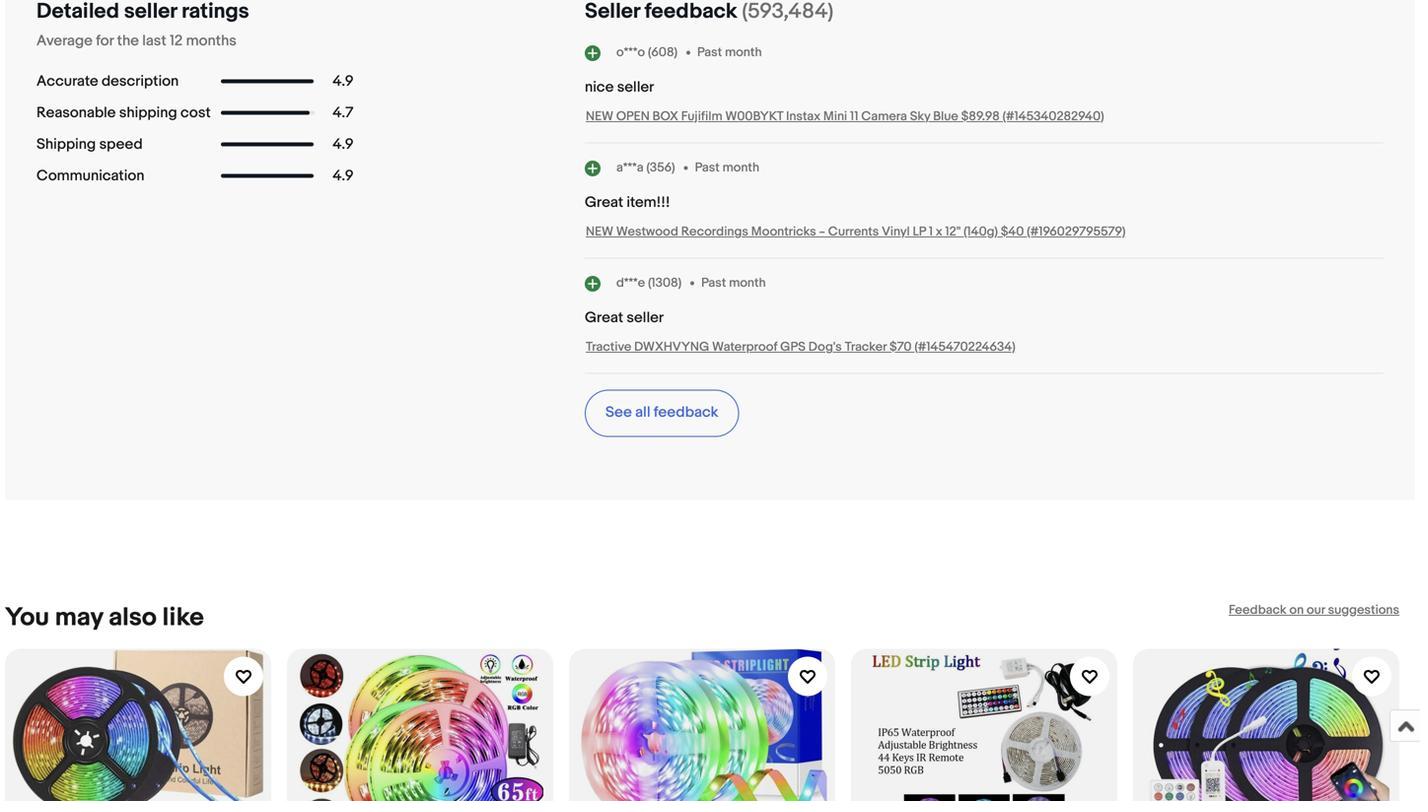Task type: describe. For each thing, give the bounding box(es) containing it.
fujifilm
[[681, 109, 723, 124]]

dog's
[[809, 340, 842, 355]]

for
[[96, 32, 114, 50]]

average for the last 12 months
[[36, 32, 237, 50]]

d***e (1308)
[[617, 276, 682, 291]]

$40
[[1001, 224, 1024, 240]]

tractive
[[586, 340, 632, 355]]

past month for great seller
[[701, 276, 766, 291]]

nice
[[585, 78, 614, 96]]

description
[[102, 72, 179, 90]]

great item!!!
[[585, 194, 670, 212]]

new westwood recordings  moontricks – currents vinyl lp 1 x 12" (140g) $40 (#196029795579) link
[[586, 224, 1126, 240]]

4.7
[[333, 104, 354, 122]]

on
[[1290, 603, 1304, 618]]

o***o
[[617, 45, 645, 60]]

–
[[819, 224, 825, 240]]

item!!!
[[627, 194, 670, 212]]

tractive dwxhvyng waterproof gps dog's tracker $70 (#145470224634) link
[[586, 340, 1016, 355]]

may
[[55, 603, 103, 634]]

recordings
[[681, 224, 749, 240]]

dwxhvyng
[[634, 340, 710, 355]]

past month for great item!!!
[[695, 160, 760, 176]]

accurate
[[36, 72, 98, 90]]

d***e
[[617, 276, 645, 291]]

(608)
[[648, 45, 678, 60]]

lp
[[913, 224, 926, 240]]

reasonable
[[36, 104, 116, 122]]

speed
[[99, 136, 143, 153]]

instax
[[786, 109, 821, 124]]

you
[[5, 603, 49, 634]]

x
[[936, 224, 943, 240]]

month for great seller
[[729, 276, 766, 291]]

vinyl
[[882, 224, 910, 240]]

average
[[36, 32, 93, 50]]

(#196029795579)
[[1027, 224, 1126, 240]]

shipping
[[36, 136, 96, 153]]

westwood
[[616, 224, 679, 240]]

currents
[[828, 224, 879, 240]]

(#145470224634)
[[915, 340, 1016, 355]]

tracker
[[845, 340, 887, 355]]

11
[[850, 109, 859, 124]]

4.9 for description
[[333, 72, 354, 90]]

box
[[653, 109, 679, 124]]

seller for nice seller
[[617, 78, 654, 96]]

see all feedback link
[[585, 390, 739, 437]]

see
[[606, 404, 632, 422]]

feedback
[[654, 404, 719, 422]]

a***a (356)
[[617, 160, 675, 176]]

moontricks
[[751, 224, 816, 240]]

new westwood recordings  moontricks – currents vinyl lp 1 x 12" (140g) $40 (#196029795579)
[[586, 224, 1126, 240]]

past for great item!!!
[[695, 160, 720, 176]]

reasonable shipping cost
[[36, 104, 211, 122]]

our
[[1307, 603, 1326, 618]]

months
[[186, 32, 237, 50]]

past for nice seller
[[697, 45, 722, 60]]

w00bykt
[[726, 109, 783, 124]]

12
[[170, 32, 183, 50]]



Task type: locate. For each thing, give the bounding box(es) containing it.
feedback
[[1229, 603, 1287, 618]]

great for great item!!!
[[585, 194, 623, 212]]

new
[[586, 109, 614, 124], [586, 224, 614, 240]]

0 vertical spatial past
[[697, 45, 722, 60]]

gps
[[780, 340, 806, 355]]

seller for great seller
[[627, 309, 664, 327]]

1 vertical spatial past month
[[695, 160, 760, 176]]

1 new from the top
[[586, 109, 614, 124]]

new for great
[[586, 224, 614, 240]]

1 4.9 from the top
[[333, 72, 354, 90]]

new open box fujifilm w00bykt instax mini 11 camera sky blue $89.98 (#145340282940)
[[586, 109, 1104, 124]]

4.9 for speed
[[333, 136, 354, 153]]

accurate description
[[36, 72, 179, 90]]

0 vertical spatial 4.9
[[333, 72, 354, 90]]

1 vertical spatial great
[[585, 309, 623, 327]]

2 4.9 from the top
[[333, 136, 354, 153]]

you may also like
[[5, 603, 204, 634]]

0 vertical spatial new
[[586, 109, 614, 124]]

past
[[697, 45, 722, 60], [695, 160, 720, 176], [701, 276, 726, 291]]

1 great from the top
[[585, 194, 623, 212]]

last
[[142, 32, 166, 50]]

seller
[[617, 78, 654, 96], [627, 309, 664, 327]]

2 new from the top
[[586, 224, 614, 240]]

cost
[[181, 104, 211, 122]]

shipping
[[119, 104, 177, 122]]

past month
[[697, 45, 762, 60], [695, 160, 760, 176], [701, 276, 766, 291]]

past right (1308) on the top left of the page
[[701, 276, 726, 291]]

all
[[635, 404, 651, 422]]

new down great item!!!
[[586, 224, 614, 240]]

$70
[[890, 340, 912, 355]]

(#145340282940)
[[1003, 109, 1104, 124]]

new for nice
[[586, 109, 614, 124]]

$89.98
[[961, 109, 1000, 124]]

1 vertical spatial new
[[586, 224, 614, 240]]

1
[[929, 224, 933, 240]]

3 4.9 from the top
[[333, 167, 354, 185]]

1 vertical spatial seller
[[627, 309, 664, 327]]

a***a
[[617, 160, 644, 176]]

0 vertical spatial past month
[[697, 45, 762, 60]]

2 vertical spatial past month
[[701, 276, 766, 291]]

2 vertical spatial month
[[729, 276, 766, 291]]

month down "w00bykt" in the top of the page
[[723, 160, 760, 176]]

(356)
[[647, 160, 675, 176]]

new open box fujifilm w00bykt instax mini 11 camera sky blue $89.98 (#145340282940) link
[[586, 109, 1104, 124]]

month for nice seller
[[725, 45, 762, 60]]

2 vertical spatial past
[[701, 276, 726, 291]]

list
[[5, 634, 1416, 802]]

nice seller
[[585, 78, 654, 96]]

feedback on our suggestions link
[[1229, 603, 1400, 618]]

camera
[[862, 109, 907, 124]]

month
[[725, 45, 762, 60], [723, 160, 760, 176], [729, 276, 766, 291]]

12"
[[946, 224, 961, 240]]

like
[[162, 603, 204, 634]]

1 vertical spatial past
[[695, 160, 720, 176]]

great down a***a
[[585, 194, 623, 212]]

feedback on our suggestions
[[1229, 603, 1400, 618]]

the
[[117, 32, 139, 50]]

waterproof
[[712, 340, 778, 355]]

suggestions
[[1328, 603, 1400, 618]]

great up tractive
[[585, 309, 623, 327]]

0 vertical spatial month
[[725, 45, 762, 60]]

past month down "fujifilm"
[[695, 160, 760, 176]]

month up "w00bykt" in the top of the page
[[725, 45, 762, 60]]

(1308)
[[648, 276, 682, 291]]

past month down the recordings
[[701, 276, 766, 291]]

sky
[[910, 109, 931, 124]]

0 vertical spatial great
[[585, 194, 623, 212]]

see all feedback
[[606, 404, 719, 422]]

great
[[585, 194, 623, 212], [585, 309, 623, 327]]

shipping speed
[[36, 136, 143, 153]]

past right (608)
[[697, 45, 722, 60]]

blue
[[933, 109, 959, 124]]

4.9
[[333, 72, 354, 90], [333, 136, 354, 153], [333, 167, 354, 185]]

communication
[[36, 167, 144, 185]]

also
[[109, 603, 157, 634]]

o***o (608)
[[617, 45, 678, 60]]

seller down d***e (1308)
[[627, 309, 664, 327]]

tractive dwxhvyng waterproof gps dog's tracker $70 (#145470224634)
[[586, 340, 1016, 355]]

new down 'nice'
[[586, 109, 614, 124]]

past for great seller
[[701, 276, 726, 291]]

past month for nice seller
[[697, 45, 762, 60]]

great seller
[[585, 309, 664, 327]]

1 vertical spatial 4.9
[[333, 136, 354, 153]]

mini
[[824, 109, 847, 124]]

1 vertical spatial month
[[723, 160, 760, 176]]

seller up open
[[617, 78, 654, 96]]

past right (356)
[[695, 160, 720, 176]]

open
[[616, 109, 650, 124]]

great for great seller
[[585, 309, 623, 327]]

(140g)
[[964, 224, 998, 240]]

month down the recordings
[[729, 276, 766, 291]]

0 vertical spatial seller
[[617, 78, 654, 96]]

2 great from the top
[[585, 309, 623, 327]]

past month right (608)
[[697, 45, 762, 60]]

2 vertical spatial 4.9
[[333, 167, 354, 185]]

month for great item!!!
[[723, 160, 760, 176]]



Task type: vqa. For each thing, say whether or not it's contained in the screenshot.


